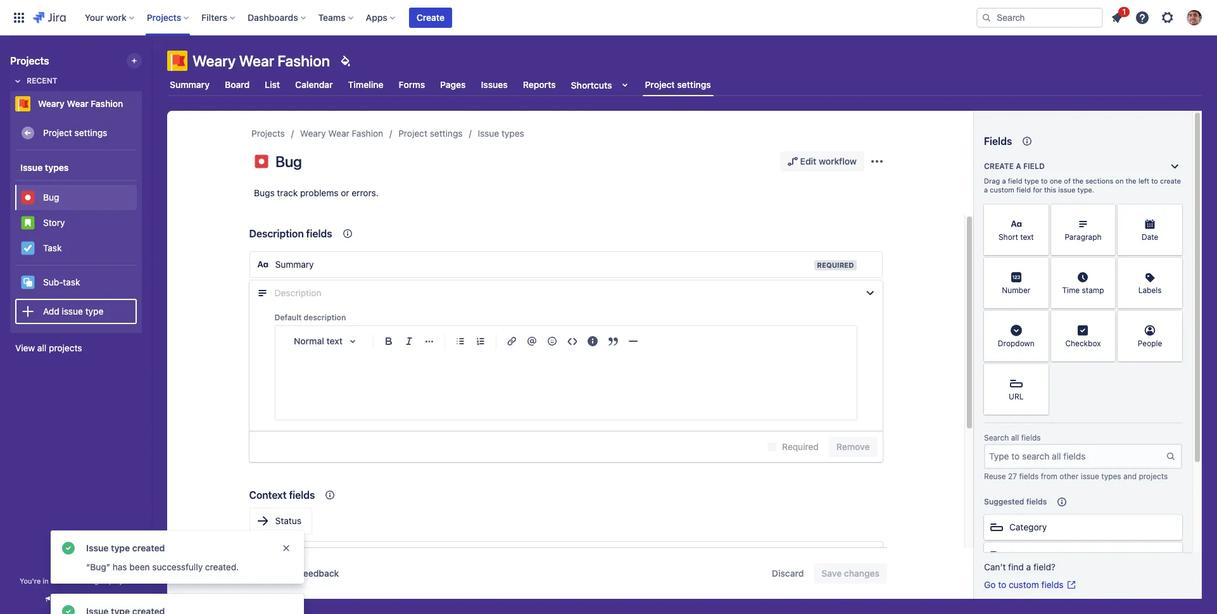 Task type: describe. For each thing, give the bounding box(es) containing it.
issues
[[481, 79, 508, 90]]

0 vertical spatial bug
[[276, 153, 302, 170]]

more information about the context fields image
[[323, 488, 338, 503]]

work
[[106, 12, 127, 22]]

suggested fields
[[985, 497, 1047, 507]]

description fields
[[249, 228, 332, 239]]

task link
[[15, 236, 137, 261]]

url
[[1009, 392, 1024, 402]]

fields left 'more information about the suggested fields' icon
[[1027, 497, 1047, 507]]

a right in on the left bottom of page
[[51, 577, 54, 585]]

bold ⌘b image
[[381, 334, 396, 349]]

more information image for labels
[[1166, 259, 1182, 274]]

issues link
[[479, 73, 510, 96]]

view all projects link
[[10, 337, 142, 360]]

"bug" has been successfully created.
[[86, 562, 239, 573]]

1 vertical spatial weary
[[38, 98, 65, 109]]

board link
[[222, 73, 252, 96]]

fields inside 'link'
[[1042, 580, 1064, 590]]

1 horizontal spatial projects
[[1139, 472, 1168, 481]]

type.
[[1078, 186, 1095, 194]]

1 horizontal spatial give feedback
[[279, 568, 339, 579]]

apps button
[[362, 7, 400, 28]]

link image
[[504, 334, 519, 349]]

1 horizontal spatial to
[[1042, 177, 1048, 185]]

info panel image
[[585, 334, 600, 349]]

bullet list ⌘⇧8 image
[[453, 334, 468, 349]]

field?
[[1034, 562, 1056, 573]]

compass
[[1010, 550, 1048, 561]]

notifications image
[[1110, 10, 1125, 25]]

in
[[43, 577, 49, 585]]

reuse
[[985, 472, 1006, 481]]

numbered list ⌘⇧7 image
[[473, 334, 488, 349]]

this
[[1045, 186, 1057, 194]]

custom inside drag a field type to one of the sections on the left to create a custom field for this issue type.
[[990, 186, 1015, 194]]

type inside drag a field type to one of the sections on the left to create a custom field for this issue type.
[[1025, 177, 1040, 185]]

to inside 'link'
[[999, 580, 1007, 590]]

mention image
[[524, 334, 539, 349]]

create project image
[[129, 56, 139, 66]]

date
[[1142, 233, 1159, 242]]

issue inside drag a field type to one of the sections on the left to create a custom field for this issue type.
[[1059, 186, 1076, 194]]

of
[[1065, 177, 1071, 185]]

1 horizontal spatial project
[[399, 128, 428, 139]]

help image
[[1135, 10, 1151, 25]]

1 horizontal spatial type
[[111, 543, 130, 554]]

short
[[999, 233, 1019, 242]]

successfully
[[152, 562, 203, 573]]

from
[[1041, 472, 1058, 481]]

task
[[43, 242, 62, 253]]

people
[[1138, 339, 1163, 349]]

create for create a field
[[985, 162, 1014, 171]]

more information image for number
[[1032, 259, 1048, 274]]

1 vertical spatial required
[[783, 442, 819, 452]]

27
[[1009, 472, 1018, 481]]

context fields
[[249, 490, 315, 501]]

recent
[[27, 76, 57, 86]]

settings inside tab list
[[677, 79, 711, 90]]

issue type icon image
[[254, 154, 269, 169]]

calendar
[[295, 79, 333, 90]]

time stamp
[[1063, 286, 1105, 295]]

you're
[[20, 577, 41, 585]]

appswitcher icon image
[[11, 10, 27, 25]]

category
[[1010, 522, 1047, 533]]

field for drag
[[1008, 177, 1023, 185]]

add to starred image
[[138, 96, 153, 112]]

normal
[[294, 336, 324, 347]]

default description
[[275, 313, 346, 322]]

sub-
[[43, 277, 63, 287]]

type inside button
[[85, 306, 104, 317]]

can't find a field?
[[985, 562, 1056, 573]]

bugs
[[254, 188, 275, 198]]

story link
[[15, 210, 137, 236]]

1 vertical spatial feedback
[[74, 595, 109, 604]]

text for normal text
[[327, 336, 343, 347]]

more information about the fields image
[[1020, 134, 1035, 149]]

2 vertical spatial field
[[1017, 186, 1031, 194]]

description for description
[[275, 288, 322, 298]]

shortcuts button
[[569, 73, 635, 96]]

Search field
[[977, 7, 1104, 28]]

issue type created
[[86, 543, 165, 554]]

teams button
[[315, 7, 358, 28]]

discard button
[[765, 564, 812, 584]]

edit workflow
[[801, 156, 857, 167]]

2 horizontal spatial fashion
[[352, 128, 383, 139]]

left
[[1139, 177, 1150, 185]]

normal text
[[294, 336, 343, 347]]

timeline
[[348, 79, 384, 90]]

sidebar navigation image
[[138, 51, 166, 76]]

create a field
[[985, 162, 1045, 171]]

0 vertical spatial give feedback button
[[254, 564, 347, 584]]

1 vertical spatial give
[[56, 595, 72, 604]]

bugs track problems or errors.
[[254, 188, 379, 198]]

description for description fields
[[249, 228, 304, 239]]

quote image
[[605, 334, 621, 349]]

projects for projects 'link'
[[252, 128, 285, 139]]

1 horizontal spatial summary
[[275, 259, 314, 270]]

drag
[[985, 177, 1000, 185]]

2 vertical spatial wear
[[328, 128, 350, 139]]

2 horizontal spatial types
[[1102, 472, 1122, 481]]

0 vertical spatial weary wear fashion
[[193, 52, 330, 70]]

pages
[[440, 79, 466, 90]]

1 vertical spatial types
[[45, 162, 69, 173]]

1 vertical spatial fashion
[[91, 98, 123, 109]]

issue for group containing issue types
[[20, 162, 43, 173]]

track
[[277, 188, 298, 198]]

go to custom fields
[[985, 580, 1064, 590]]

0 horizontal spatial project settings link
[[15, 120, 137, 146]]

primary element
[[8, 0, 977, 35]]

project settings inside tab list
[[645, 79, 711, 90]]

0 horizontal spatial project settings
[[43, 127, 107, 138]]

suggested
[[985, 497, 1025, 507]]

normal text button
[[288, 328, 368, 355]]

2 vertical spatial issue
[[1081, 472, 1100, 481]]

been
[[129, 562, 150, 573]]

your profile and settings image
[[1187, 10, 1202, 25]]

labels
[[1139, 286, 1162, 295]]

1 horizontal spatial weary wear fashion link
[[300, 126, 383, 141]]

0 vertical spatial wear
[[239, 52, 274, 70]]

issue types for issue types link
[[478, 128, 524, 139]]

dashboards
[[248, 12, 298, 22]]

managed
[[76, 577, 107, 585]]

problems
[[300, 188, 339, 198]]

1 horizontal spatial project settings link
[[399, 126, 463, 141]]

short text
[[999, 233, 1034, 242]]

forms
[[399, 79, 425, 90]]

sections
[[1086, 177, 1114, 185]]

fields right search
[[1022, 433, 1041, 443]]

emoji image
[[545, 334, 560, 349]]

timeline link
[[346, 73, 386, 96]]

project inside tab list
[[645, 79, 675, 90]]



Task type: vqa. For each thing, say whether or not it's contained in the screenshot.
Create within the BUTTON
yes



Task type: locate. For each thing, give the bounding box(es) containing it.
stamp
[[1082, 286, 1105, 295]]

shortcuts
[[571, 80, 612, 90]]

0 horizontal spatial give
[[56, 595, 72, 604]]

and
[[1124, 472, 1137, 481]]

more options image
[[870, 154, 885, 169]]

give
[[279, 568, 298, 579], [56, 595, 72, 604]]

give down team-
[[56, 595, 72, 604]]

errors.
[[352, 188, 379, 198]]

1 vertical spatial issue types
[[20, 162, 69, 173]]

projects inside dropdown button
[[147, 12, 181, 22]]

edit workflow button
[[780, 151, 865, 172]]

you're in a team-managed project
[[20, 577, 132, 585]]

projects
[[147, 12, 181, 22], [10, 55, 49, 67], [252, 128, 285, 139]]

weary wear fashion inside weary wear fashion link
[[38, 98, 123, 109]]

2 horizontal spatial settings
[[677, 79, 711, 90]]

issue inside group
[[20, 162, 43, 173]]

weary right projects 'link'
[[300, 128, 326, 139]]

all right view
[[37, 343, 46, 354]]

view all projects
[[15, 343, 82, 354]]

list
[[265, 79, 280, 90]]

1 vertical spatial summary
[[275, 259, 314, 270]]

0 horizontal spatial fashion
[[91, 98, 123, 109]]

feedback down managed
[[74, 595, 109, 604]]

description
[[304, 313, 346, 322]]

divider image
[[626, 334, 641, 349]]

1 horizontal spatial feedback
[[300, 568, 339, 579]]

2 horizontal spatial to
[[1152, 177, 1159, 185]]

project right shortcuts dropdown button
[[645, 79, 675, 90]]

open field configuration image
[[863, 547, 878, 563]]

0 horizontal spatial more information image
[[1032, 259, 1048, 274]]

create right apps "dropdown button"
[[417, 12, 445, 22]]

2 horizontal spatial project settings
[[645, 79, 711, 90]]

the right on
[[1126, 177, 1137, 185]]

0 horizontal spatial wear
[[67, 98, 89, 109]]

0 vertical spatial fashion
[[278, 52, 330, 70]]

group containing bug
[[15, 180, 137, 265]]

project
[[645, 79, 675, 90], [43, 127, 72, 138], [399, 128, 428, 139]]

0 vertical spatial required
[[817, 261, 854, 269]]

a down drag
[[985, 186, 988, 194]]

add issue type button
[[15, 299, 137, 324]]

field
[[1024, 162, 1045, 171], [1008, 177, 1023, 185], [1017, 186, 1031, 194]]

settings image
[[1161, 10, 1176, 25]]

sub-task link
[[15, 270, 137, 295]]

on
[[1116, 177, 1124, 185]]

project down forms link on the left
[[399, 128, 428, 139]]

fields left this link will be opened in a new tab image
[[1042, 580, 1064, 590]]

issue types up bug "link"
[[20, 162, 69, 173]]

more information image for date
[[1166, 206, 1182, 221]]

2 horizontal spatial type
[[1025, 177, 1040, 185]]

1 vertical spatial custom
[[1009, 580, 1039, 590]]

to right go
[[999, 580, 1007, 590]]

custom down can't find a field?
[[1009, 580, 1039, 590]]

bug right issue type icon
[[276, 153, 302, 170]]

0 horizontal spatial weary
[[38, 98, 65, 109]]

type up has
[[111, 543, 130, 554]]

0 horizontal spatial types
[[45, 162, 69, 173]]

description down track
[[249, 228, 304, 239]]

tab list containing project settings
[[160, 73, 1210, 96]]

this link will be opened in a new tab image
[[1067, 580, 1077, 590]]

0 horizontal spatial to
[[999, 580, 1007, 590]]

field up for
[[1024, 162, 1045, 171]]

create button
[[409, 7, 452, 28]]

type down sub-task link
[[85, 306, 104, 317]]

all right search
[[1012, 433, 1020, 443]]

weary wear fashion link
[[10, 91, 137, 117], [300, 126, 383, 141]]

time
[[1063, 286, 1080, 295]]

1 group from the top
[[15, 151, 137, 332]]

1 horizontal spatial types
[[502, 128, 524, 139]]

description up default
[[275, 288, 322, 298]]

to up this
[[1042, 177, 1048, 185]]

weary up "board"
[[193, 52, 236, 70]]

1 horizontal spatial issue types
[[478, 128, 524, 139]]

text for short text
[[1021, 233, 1034, 242]]

sub-task
[[43, 277, 80, 287]]

wear
[[239, 52, 274, 70], [67, 98, 89, 109], [328, 128, 350, 139]]

text down description
[[327, 336, 343, 347]]

1 horizontal spatial project settings
[[399, 128, 463, 139]]

issue inside issue types link
[[478, 128, 499, 139]]

1 the from the left
[[1073, 177, 1084, 185]]

fields
[[985, 136, 1013, 147]]

weary wear fashion link down timeline link
[[300, 126, 383, 141]]

code snippet image
[[565, 334, 580, 349]]

bug up story
[[43, 192, 59, 202]]

banner containing your work
[[0, 0, 1218, 35]]

give down assignee
[[279, 568, 298, 579]]

0 vertical spatial weary
[[193, 52, 236, 70]]

created.
[[205, 562, 239, 573]]

0 horizontal spatial summary
[[170, 79, 210, 90]]

projects up issue type icon
[[252, 128, 285, 139]]

2 horizontal spatial issue
[[478, 128, 499, 139]]

1 vertical spatial issue
[[62, 306, 83, 317]]

issue inside add issue type button
[[62, 306, 83, 317]]

weary wear fashion down timeline link
[[300, 128, 383, 139]]

projects link
[[252, 126, 285, 141]]

give feedback button down you're in a team-managed project
[[36, 589, 116, 610]]

1 horizontal spatial give
[[279, 568, 298, 579]]

feedback
[[300, 568, 339, 579], [74, 595, 109, 604]]

1 horizontal spatial text
[[1021, 233, 1034, 242]]

1 vertical spatial all
[[1012, 433, 1020, 443]]

set background color image
[[338, 53, 353, 68]]

feedback down assignee
[[300, 568, 339, 579]]

0 vertical spatial description
[[249, 228, 304, 239]]

or
[[341, 188, 349, 198]]

1 vertical spatial weary wear fashion
[[38, 98, 123, 109]]

checkbox
[[1066, 339, 1101, 349]]

paragraph
[[1065, 233, 1102, 242]]

give feedback down you're in a team-managed project
[[56, 595, 109, 604]]

issue down issues link
[[478, 128, 499, 139]]

more information image for time stamp
[[1099, 259, 1115, 274]]

2 vertical spatial types
[[1102, 472, 1122, 481]]

0 horizontal spatial issue types
[[20, 162, 69, 173]]

0 vertical spatial field
[[1024, 162, 1045, 171]]

0 vertical spatial issue
[[478, 128, 499, 139]]

for
[[1033, 186, 1043, 194]]

0 horizontal spatial issue
[[20, 162, 43, 173]]

create for create
[[417, 12, 445, 22]]

fashion down timeline link
[[352, 128, 383, 139]]

more information about the suggested fields image
[[1055, 495, 1070, 510]]

tab list
[[160, 73, 1210, 96]]

to right left
[[1152, 177, 1159, 185]]

more information image for checkbox
[[1099, 312, 1115, 328]]

add issue type
[[43, 306, 104, 317]]

0 vertical spatial issue types
[[478, 128, 524, 139]]

italic ⌘i image
[[401, 334, 417, 349]]

2 vertical spatial fashion
[[352, 128, 383, 139]]

bug link
[[15, 185, 137, 210]]

0 horizontal spatial give feedback button
[[36, 589, 116, 610]]

your work button
[[81, 7, 139, 28]]

2 horizontal spatial weary
[[300, 128, 326, 139]]

add issue type image
[[20, 304, 35, 319]]

fields right 27
[[1020, 472, 1039, 481]]

search all fields
[[985, 433, 1041, 443]]

0 horizontal spatial project
[[43, 127, 72, 138]]

a down more information about the fields image
[[1016, 162, 1022, 171]]

0 vertical spatial projects
[[49, 343, 82, 354]]

give feedback down assignee
[[279, 568, 339, 579]]

search image
[[982, 12, 992, 22]]

add
[[43, 306, 59, 317]]

types down issues link
[[502, 128, 524, 139]]

fashion up calendar at the left of the page
[[278, 52, 330, 70]]

text inside dropdown button
[[327, 336, 343, 347]]

fashion left add to starred image
[[91, 98, 123, 109]]

1 vertical spatial projects
[[1139, 472, 1168, 481]]

create up drag
[[985, 162, 1014, 171]]

issue right other
[[1081, 472, 1100, 481]]

create
[[417, 12, 445, 22], [985, 162, 1014, 171]]

success image
[[61, 541, 76, 556], [61, 604, 76, 615], [61, 604, 76, 615]]

0 vertical spatial give
[[279, 568, 298, 579]]

settings
[[677, 79, 711, 90], [74, 127, 107, 138], [430, 128, 463, 139]]

1 vertical spatial issue
[[20, 162, 43, 173]]

summary left "board"
[[170, 79, 210, 90]]

0 vertical spatial give feedback
[[279, 568, 339, 579]]

project down recent
[[43, 127, 72, 138]]

"bug"
[[86, 562, 110, 573]]

drag a field type to one of the sections on the left to create a custom field for this issue type.
[[985, 177, 1182, 194]]

close field configuration image
[[863, 286, 878, 301]]

1 vertical spatial field
[[1008, 177, 1023, 185]]

0 horizontal spatial projects
[[49, 343, 82, 354]]

1
[[1123, 7, 1126, 16]]

2 vertical spatial weary
[[300, 128, 326, 139]]

custom down drag
[[990, 186, 1015, 194]]

types left and
[[1102, 472, 1122, 481]]

banner
[[0, 0, 1218, 35]]

project
[[109, 577, 132, 585]]

category button
[[985, 515, 1183, 540]]

0 vertical spatial custom
[[990, 186, 1015, 194]]

fields left more information about the context fields image
[[306, 228, 332, 239]]

summary inside tab list
[[170, 79, 210, 90]]

projects right work
[[147, 12, 181, 22]]

issue types inside group
[[20, 162, 69, 173]]

go
[[985, 580, 996, 590]]

give feedback
[[279, 568, 339, 579], [56, 595, 109, 604]]

group
[[15, 151, 137, 332], [15, 180, 137, 265]]

more information about the context fields image
[[340, 226, 355, 241]]

issue up bug "link"
[[20, 162, 43, 173]]

create inside button
[[417, 12, 445, 22]]

1 vertical spatial create
[[985, 162, 1014, 171]]

weary wear fashion
[[193, 52, 330, 70], [38, 98, 123, 109], [300, 128, 383, 139]]

type up for
[[1025, 177, 1040, 185]]

1 vertical spatial text
[[327, 336, 343, 347]]

context
[[249, 490, 287, 501]]

projects right and
[[1139, 472, 1168, 481]]

created
[[132, 543, 165, 554]]

has
[[113, 562, 127, 573]]

issue for issue types link
[[478, 128, 499, 139]]

weary
[[193, 52, 236, 70], [38, 98, 65, 109], [300, 128, 326, 139]]

0 vertical spatial text
[[1021, 233, 1034, 242]]

0 vertical spatial feedback
[[300, 568, 339, 579]]

2 vertical spatial weary wear fashion
[[300, 128, 383, 139]]

a down compass
[[1027, 562, 1032, 573]]

1 horizontal spatial weary
[[193, 52, 236, 70]]

projects for projects dropdown button
[[147, 12, 181, 22]]

2 the from the left
[[1126, 177, 1137, 185]]

issue right add
[[62, 306, 83, 317]]

project settings
[[645, 79, 711, 90], [43, 127, 107, 138], [399, 128, 463, 139]]

collapse recent projects image
[[10, 73, 25, 89]]

0 vertical spatial types
[[502, 128, 524, 139]]

team-
[[56, 577, 76, 585]]

all for search
[[1012, 433, 1020, 443]]

task
[[63, 277, 80, 287]]

forms link
[[396, 73, 428, 96]]

reuse 27 fields from other issue types and projects
[[985, 472, 1168, 481]]

text right the short
[[1021, 233, 1034, 242]]

field left for
[[1017, 186, 1031, 194]]

1 vertical spatial wear
[[67, 98, 89, 109]]

1 vertical spatial projects
[[10, 55, 49, 67]]

1 vertical spatial give feedback button
[[36, 589, 116, 610]]

fields
[[306, 228, 332, 239], [1022, 433, 1041, 443], [1020, 472, 1039, 481], [289, 490, 315, 501], [1027, 497, 1047, 507], [1042, 580, 1064, 590]]

summary
[[170, 79, 210, 90], [275, 259, 314, 270]]

issue types for group containing issue types
[[20, 162, 69, 173]]

more formatting image
[[422, 334, 437, 349]]

give feedback button down assignee
[[254, 564, 347, 584]]

1 horizontal spatial fashion
[[278, 52, 330, 70]]

2 vertical spatial issue
[[86, 543, 109, 554]]

weary down recent
[[38, 98, 65, 109]]

projects button
[[143, 7, 194, 28]]

list link
[[262, 73, 283, 96]]

2 vertical spatial type
[[111, 543, 130, 554]]

projects down add issue type
[[49, 343, 82, 354]]

0 horizontal spatial give feedback
[[56, 595, 109, 604]]

2 group from the top
[[15, 180, 137, 265]]

1 horizontal spatial more information image
[[1099, 312, 1115, 328]]

default
[[275, 313, 302, 322]]

Type to search all fields text field
[[986, 445, 1166, 468]]

0 horizontal spatial feedback
[[74, 595, 109, 604]]

to
[[1042, 177, 1048, 185], [1152, 177, 1159, 185], [999, 580, 1007, 590]]

dismiss image
[[281, 544, 291, 554]]

jira image
[[33, 10, 66, 25], [33, 10, 66, 25]]

issue types down issues link
[[478, 128, 524, 139]]

1 horizontal spatial wear
[[239, 52, 274, 70]]

pages link
[[438, 73, 469, 96]]

workflow
[[819, 156, 857, 167]]

group containing issue types
[[15, 151, 137, 332]]

calendar link
[[293, 73, 336, 96]]

0 horizontal spatial bug
[[43, 192, 59, 202]]

field for create
[[1024, 162, 1045, 171]]

one
[[1050, 177, 1063, 185]]

more information image for people
[[1166, 312, 1182, 328]]

0 vertical spatial summary
[[170, 79, 210, 90]]

filters
[[202, 12, 227, 22]]

weary wear fashion down recent
[[38, 98, 123, 109]]

can't
[[985, 562, 1006, 573]]

1 horizontal spatial projects
[[147, 12, 181, 22]]

story
[[43, 217, 65, 228]]

fashion
[[278, 52, 330, 70], [91, 98, 123, 109], [352, 128, 383, 139]]

projects up recent
[[10, 55, 49, 67]]

custom
[[990, 186, 1015, 194], [1009, 580, 1039, 590]]

issue down of
[[1059, 186, 1076, 194]]

view
[[15, 343, 35, 354]]

bug inside "link"
[[43, 192, 59, 202]]

1 vertical spatial weary wear fashion link
[[300, 126, 383, 141]]

project settings link down forms link on the left
[[399, 126, 463, 141]]

0 horizontal spatial text
[[327, 336, 343, 347]]

types up bug "link"
[[45, 162, 69, 173]]

more information image
[[1032, 259, 1048, 274], [1166, 259, 1182, 274], [1099, 312, 1115, 328]]

0 vertical spatial type
[[1025, 177, 1040, 185]]

more information image for short text
[[1032, 206, 1048, 221]]

issue up "bug"
[[86, 543, 109, 554]]

your
[[85, 12, 104, 22]]

a right drag
[[1002, 177, 1006, 185]]

weary wear fashion link down recent
[[10, 91, 137, 117]]

2 horizontal spatial issue
[[1081, 472, 1100, 481]]

field down "create a field"
[[1008, 177, 1023, 185]]

0 vertical spatial weary wear fashion link
[[10, 91, 137, 117]]

fields left more information about the context fields icon
[[289, 490, 315, 501]]

2 horizontal spatial project
[[645, 79, 675, 90]]

assignee button
[[249, 542, 883, 568]]

1 horizontal spatial give feedback button
[[254, 564, 347, 584]]

search
[[985, 433, 1009, 443]]

2 vertical spatial projects
[[252, 128, 285, 139]]

custom inside go to custom fields 'link'
[[1009, 580, 1039, 590]]

more information image
[[1032, 206, 1048, 221], [1166, 206, 1182, 221], [1099, 259, 1115, 274], [1032, 312, 1048, 328], [1166, 312, 1182, 328]]

compass button
[[985, 543, 1183, 568]]

0 vertical spatial issue
[[1059, 186, 1076, 194]]

0 horizontal spatial projects
[[10, 55, 49, 67]]

edit
[[801, 156, 817, 167]]

apps
[[366, 12, 388, 22]]

1 horizontal spatial all
[[1012, 433, 1020, 443]]

weary wear fashion up 'list'
[[193, 52, 330, 70]]

the right of
[[1073, 177, 1084, 185]]

0 vertical spatial all
[[37, 343, 46, 354]]

1 vertical spatial give feedback
[[56, 595, 109, 604]]

issue types link
[[478, 126, 524, 141]]

all for view
[[37, 343, 46, 354]]

reports
[[523, 79, 556, 90]]

project settings link down recent
[[15, 120, 137, 146]]

more information image for dropdown
[[1032, 312, 1048, 328]]

0 horizontal spatial settings
[[74, 127, 107, 138]]

summary down "description fields" in the top left of the page
[[275, 259, 314, 270]]

your work
[[85, 12, 127, 22]]

1 horizontal spatial settings
[[430, 128, 463, 139]]



